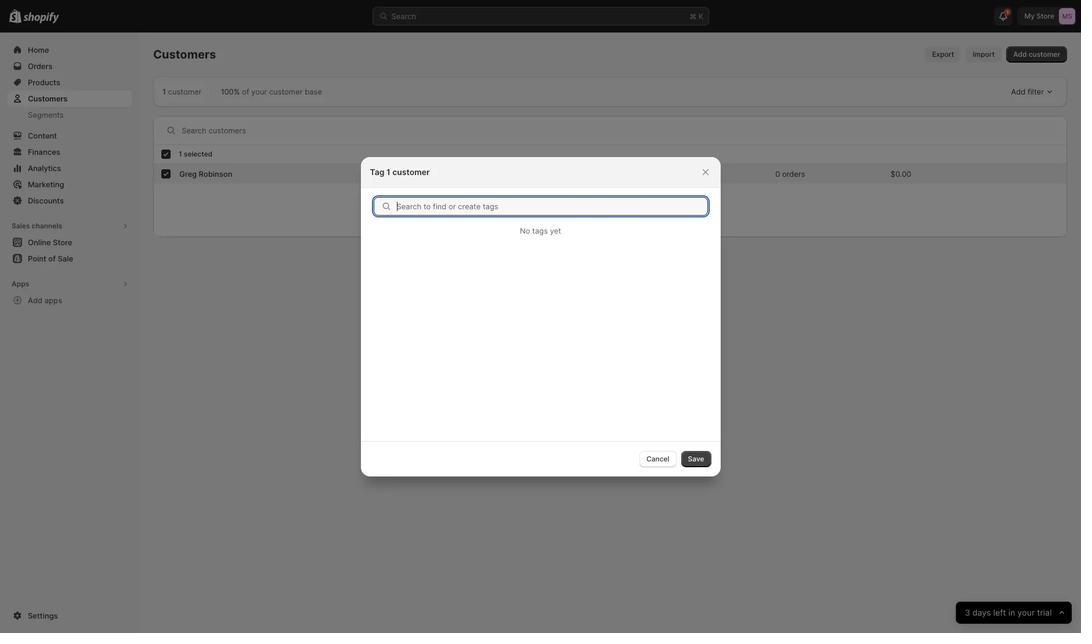 Task type: vqa. For each thing, say whether or not it's contained in the screenshot.
'YYYY-MM-DD' text field
no



Task type: describe. For each thing, give the bounding box(es) containing it.
save
[[688, 455, 705, 464]]

0
[[776, 169, 780, 179]]

segments link
[[7, 107, 132, 123]]

save button
[[681, 451, 711, 468]]

not
[[394, 170, 406, 178]]

customer right your
[[269, 87, 303, 96]]

no tags yet
[[520, 226, 561, 235]]

your
[[251, 87, 267, 96]]

email
[[389, 150, 407, 158]]

import button
[[966, 46, 1002, 63]]

settings
[[28, 612, 58, 621]]

channels
[[32, 222, 62, 230]]

apps
[[45, 296, 62, 305]]

cancel button
[[640, 451, 677, 468]]

⌘ k
[[690, 12, 704, 21]]

subscription
[[409, 150, 450, 158]]

sales
[[12, 222, 30, 230]]

1 inside dialog
[[387, 167, 391, 177]]

home
[[28, 45, 49, 55]]

discounts link
[[7, 193, 132, 209]]

not subscribed
[[394, 170, 445, 178]]

settings link
[[7, 608, 132, 625]]

customer inside dialog
[[393, 167, 430, 177]]

$0.00
[[891, 169, 912, 179]]

0 vertical spatial 1
[[163, 87, 166, 96]]

k
[[699, 12, 704, 21]]

⌘
[[690, 12, 697, 21]]

0 orders
[[776, 169, 806, 179]]

tag 1 customer
[[370, 167, 430, 177]]

discounts
[[28, 196, 64, 206]]

tag 1 customer dialog
[[0, 157, 1082, 477]]

robinson
[[199, 169, 232, 179]]

tag
[[370, 167, 385, 177]]

sales channels button
[[7, 218, 132, 235]]

sales channels
[[12, 222, 62, 230]]

shopify image
[[23, 12, 59, 24]]

apps
[[12, 280, 29, 289]]

add for add customer
[[1014, 50, 1027, 59]]

no
[[520, 226, 530, 235]]

cancel
[[647, 455, 670, 464]]

add for add filter
[[1012, 87, 1026, 96]]



Task type: locate. For each thing, give the bounding box(es) containing it.
search
[[392, 12, 416, 21]]

greg
[[179, 169, 197, 179]]

add filter
[[1012, 87, 1044, 96]]

0 horizontal spatial 1
[[163, 87, 166, 96]]

add left filter
[[1012, 87, 1026, 96]]

location
[[602, 150, 631, 158]]

customers up 1 customer
[[153, 48, 216, 62]]

1 horizontal spatial customers
[[153, 48, 216, 62]]

add right import
[[1014, 50, 1027, 59]]

export
[[933, 50, 955, 59]]

add apps button
[[7, 293, 132, 309]]

0 horizontal spatial customers
[[28, 94, 68, 103]]

customer up filter
[[1029, 50, 1061, 59]]

add customer button
[[1007, 46, 1068, 63]]

100% of your customer base
[[221, 87, 322, 96]]

segments
[[28, 110, 64, 120]]

greg robinson link
[[179, 168, 232, 180]]

home link
[[7, 42, 132, 58]]

add filter button
[[1007, 84, 1058, 100]]

1 customer
[[163, 87, 202, 96]]

yet
[[550, 226, 561, 235]]

import
[[973, 50, 995, 59]]

of
[[242, 87, 249, 96]]

add customer
[[1014, 50, 1061, 59]]

add inside button
[[1012, 87, 1026, 96]]

customer left 100%
[[168, 87, 202, 96]]

1 vertical spatial 1
[[387, 167, 391, 177]]

100%
[[221, 87, 240, 96]]

add apps
[[28, 296, 62, 305]]

add for add apps
[[28, 296, 43, 305]]

1 horizontal spatial 1
[[387, 167, 391, 177]]

apps button
[[7, 276, 132, 293]]

customers link
[[7, 91, 132, 107]]

base
[[305, 87, 322, 96]]

Search to find or create tags text field
[[397, 197, 708, 216]]

customers
[[153, 48, 216, 62], [28, 94, 68, 103]]

customer inside 'button'
[[1029, 50, 1061, 59]]

1 vertical spatial add
[[1012, 87, 1026, 96]]

add
[[1014, 50, 1027, 59], [1012, 87, 1026, 96], [28, 296, 43, 305]]

greg robinson
[[179, 169, 232, 179]]

orders
[[783, 169, 806, 179]]

tags
[[532, 226, 548, 235]]

2 vertical spatial add
[[28, 296, 43, 305]]

export button
[[926, 46, 962, 63]]

customer
[[1029, 50, 1061, 59], [168, 87, 202, 96], [269, 87, 303, 96], [393, 167, 430, 177]]

1 vertical spatial customers
[[28, 94, 68, 103]]

1
[[163, 87, 166, 96], [387, 167, 391, 177]]

customers up the segments
[[28, 94, 68, 103]]

filter
[[1028, 87, 1044, 96]]

add left apps
[[28, 296, 43, 305]]

subscribed
[[408, 170, 445, 178]]

0 vertical spatial customers
[[153, 48, 216, 62]]

customer down email subscription
[[393, 167, 430, 177]]

email subscription
[[389, 150, 450, 158]]

0 vertical spatial add
[[1014, 50, 1027, 59]]



